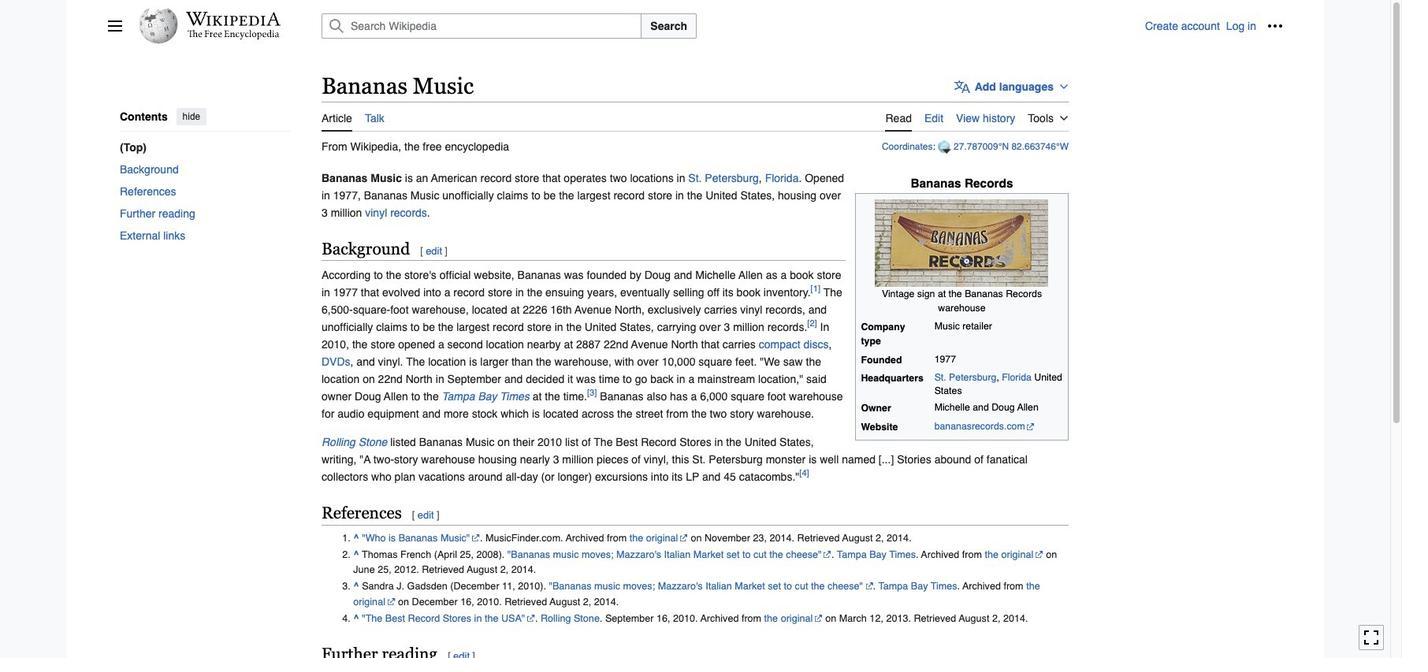 Task type: vqa. For each thing, say whether or not it's contained in the screenshot.
Personal tools "navigation"
yes



Task type: describe. For each thing, give the bounding box(es) containing it.
show location on an interactive map image
[[938, 140, 954, 154]]



Task type: locate. For each thing, give the bounding box(es) containing it.
Search Wikipedia search field
[[322, 13, 642, 39]]

wikipedia image
[[186, 12, 281, 26]]

the free encyclopedia image
[[187, 30, 279, 40]]

language progressive image
[[954, 79, 970, 94]]

menu image
[[107, 18, 123, 34]]

personal tools navigation
[[1145, 13, 1288, 39]]

log in and more options image
[[1267, 18, 1283, 34]]

fullscreen image
[[1364, 630, 1379, 646]]

main content
[[315, 71, 1283, 658]]

None search field
[[303, 13, 1145, 39]]



